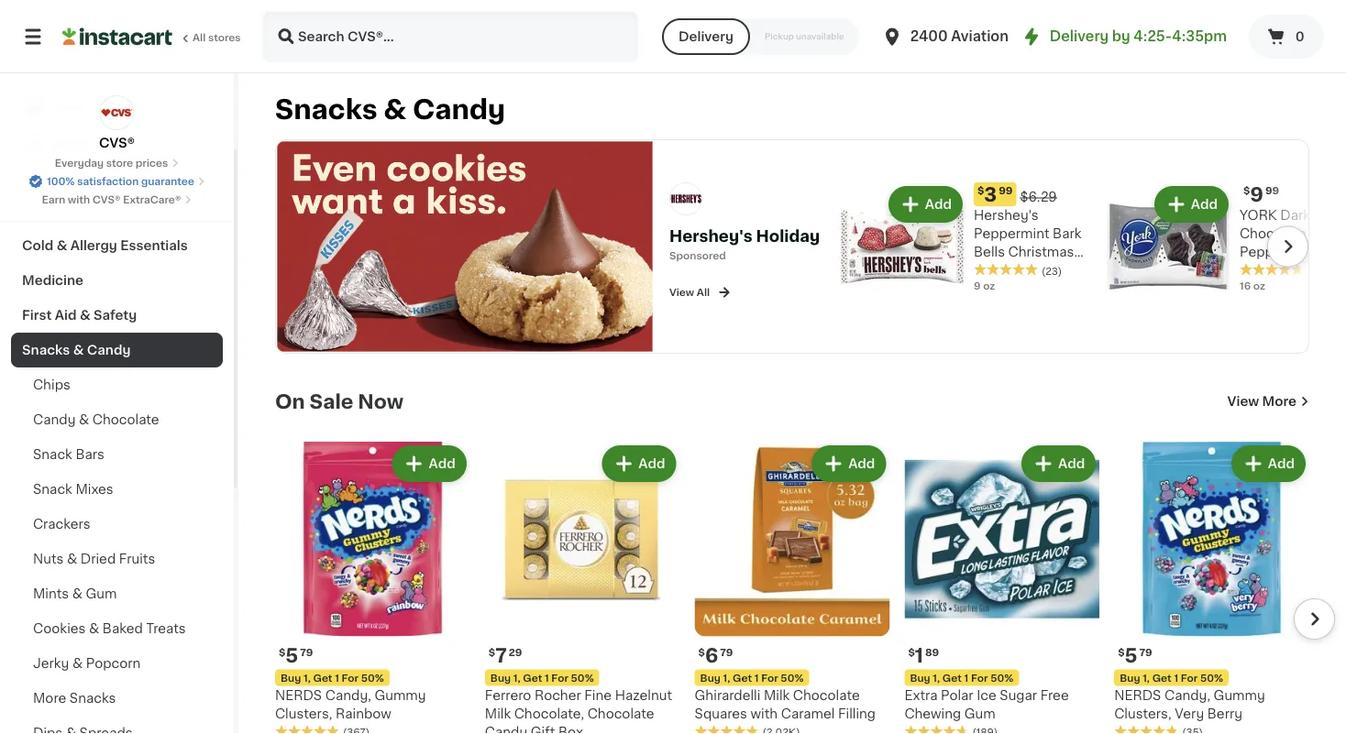 Task type: vqa. For each thing, say whether or not it's contained in the screenshot.
10 within the the 'NatureSweet Cherubs Heavenly Salad Tomatoes 10 oz'
no



Task type: locate. For each thing, give the bounding box(es) containing it.
3 buy 1, get 1 for 50% from the left
[[910, 673, 1014, 683]]

cvs® up everyday store prices link
[[99, 137, 135, 150]]

nuts
[[33, 553, 64, 566]]

1, for ferrero rocher fine hazelnut milk chocolate, chocolate candy gift box
[[513, 673, 521, 683]]

buy 1, get 1 for 50%
[[281, 673, 384, 683], [491, 673, 594, 683], [910, 673, 1014, 683], [700, 673, 804, 683], [1120, 673, 1224, 683]]

1 for from the left
[[342, 673, 359, 683]]

clusters, left very at the right bottom of the page
[[1115, 708, 1172, 721]]

$ 9 99
[[1244, 185, 1280, 204]]

snack bars link
[[11, 438, 223, 472]]

0 horizontal spatial milk
[[485, 708, 511, 721]]

snack inside 'link'
[[33, 449, 72, 461]]

3 for from the left
[[971, 673, 988, 683]]

first aid & safety link
[[11, 298, 223, 333]]

product group
[[275, 442, 470, 735], [485, 442, 680, 735], [695, 442, 890, 735], [905, 442, 1100, 735], [1115, 442, 1310, 735]]

99 for 9
[[1266, 186, 1280, 196]]

delivery
[[1050, 30, 1109, 43], [679, 30, 734, 43]]

4 product group from the left
[[905, 442, 1100, 735]]

snack bars
[[33, 449, 105, 461]]

add for extra polar ice sugar free chewing gum
[[1058, 457, 1085, 470]]

& for mints & gum link
[[72, 588, 83, 601]]

chocolate up caramel on the bottom right of the page
[[793, 689, 860, 702]]

1 vertical spatial gum
[[965, 708, 996, 721]]

& left the baked
[[89, 623, 99, 636]]

$ for caramel
[[699, 648, 705, 658]]

1 $ 5 79 from the left
[[279, 647, 313, 666]]

0 horizontal spatial peppermint
[[974, 227, 1050, 240]]

1 clusters, from the left
[[275, 708, 332, 721]]

1 vertical spatial 9
[[974, 281, 981, 291]]

$ for chewing
[[908, 648, 915, 658]]

snack
[[33, 449, 72, 461], [33, 483, 72, 496]]

nerds inside nerds candy, gummy clusters, rainbow
[[275, 689, 322, 702]]

get up 'ghirardelli'
[[733, 673, 752, 683]]

chocolate inside the ghirardelli milk chocolate squares with caramel filling
[[793, 689, 860, 702]]

view for view more
[[1228, 395, 1260, 408]]

1 horizontal spatial peppermint
[[1240, 246, 1316, 259]]

buy for nerds candy, gummy clusters, rainbow
[[281, 673, 301, 683]]

buy 1, get 1 for 50% up nerds candy, gummy clusters, very berry
[[1120, 673, 1224, 683]]

1 horizontal spatial candy,
[[1165, 689, 1211, 702]]

buy for extra polar ice sugar free chewing gum
[[910, 673, 931, 683]]

4 for from the left
[[761, 673, 778, 683]]

buy for ferrero rocher fine hazelnut milk chocolate, chocolate candy gift box
[[491, 673, 511, 683]]

1, up 'ghirardelli'
[[723, 673, 730, 683]]

stores
[[208, 33, 241, 43]]

candy, up very at the right bottom of the page
[[1165, 689, 1211, 702]]

hershey's image
[[670, 182, 703, 215]]

2 clusters, from the left
[[1115, 708, 1172, 721]]

buy up ferrero
[[491, 673, 511, 683]]

nerds inside nerds candy, gummy clusters, very berry
[[1115, 689, 1162, 702]]

4 1, from the left
[[723, 673, 730, 683]]

$6.29
[[1020, 191, 1057, 204]]

chocolate down hazelnut
[[588, 708, 654, 721]]

100%
[[47, 177, 75, 187]]

all left the stores
[[193, 33, 206, 43]]

hershey's inside 'hershey's peppermint bark bells christmas candy'
[[974, 209, 1039, 222]]

0 horizontal spatial view
[[670, 287, 694, 298]]

buy 1, get 1 for 50% up "rocher"
[[491, 673, 594, 683]]

$ 5 79 for nerds candy, gummy clusters, rainbow
[[279, 647, 313, 666]]

bells
[[974, 246, 1005, 259]]

more snacks link
[[11, 681, 223, 716]]

add button for ferrero rocher fine hazelnut milk chocolate, chocolate candy gift box
[[604, 447, 675, 480]]

50% for free
[[991, 673, 1014, 683]]

50% for with
[[781, 673, 804, 683]]

1 for extra polar ice sugar free chewing gum
[[965, 673, 969, 683]]

1 1, from the left
[[304, 673, 311, 683]]

4 buy 1, get 1 for 50% from the left
[[700, 673, 804, 683]]

get up nerds candy, gummy clusters, very berry
[[1153, 673, 1172, 683]]

3 product group from the left
[[695, 442, 890, 735]]

1 up "rocher"
[[545, 673, 549, 683]]

1 snack from the top
[[33, 449, 72, 461]]

clusters, left rainbow
[[275, 708, 332, 721]]

mixes
[[76, 483, 113, 496]]

2 $ 5 79 from the left
[[1118, 647, 1153, 666]]

1 product group from the left
[[275, 442, 470, 735]]

0 horizontal spatial hershey's
[[670, 229, 753, 244]]

peppermint inside york dark chocolate peppermint patties snowf
[[1240, 246, 1316, 259]]

0 horizontal spatial nerds
[[275, 689, 322, 702]]

50% up ice
[[991, 673, 1014, 683]]

candy, inside nerds candy, gummy clusters, rainbow
[[325, 689, 371, 702]]

for for milk
[[552, 673, 569, 683]]

0 horizontal spatial snacks & candy
[[22, 344, 131, 357]]

& for nuts & dried fruits link
[[67, 553, 77, 566]]

oz down bells
[[983, 281, 996, 291]]

get up polar
[[943, 673, 962, 683]]

2 79 from the left
[[720, 648, 733, 658]]

1, for ghirardelli milk chocolate squares with caramel filling
[[723, 673, 730, 683]]

2 candy, from the left
[[1165, 689, 1211, 702]]

candy
[[413, 97, 505, 123], [974, 264, 1017, 277], [87, 344, 131, 357], [33, 414, 76, 427], [485, 726, 528, 735]]

3 50% from the left
[[991, 673, 1014, 683]]

hershey's for holiday
[[670, 229, 753, 244]]

Search field
[[264, 13, 636, 61]]

cold
[[22, 239, 53, 252]]

4 50% from the left
[[781, 673, 804, 683]]

1 5 from the left
[[286, 647, 298, 666]]

0 horizontal spatial 5
[[286, 647, 298, 666]]

2 gummy from the left
[[1214, 689, 1266, 702]]

hershey's up nsored
[[670, 229, 753, 244]]

extra
[[905, 689, 938, 702]]

0 horizontal spatial candy,
[[325, 689, 371, 702]]

candy inside 'hershey's peppermint bark bells christmas candy'
[[974, 264, 1017, 277]]

99 up york
[[1266, 186, 1280, 196]]

for up nerds candy, gummy clusters, very berry
[[1181, 673, 1198, 683]]

bark
[[1053, 227, 1082, 240]]

79 inside $ 6 79
[[720, 648, 733, 658]]

1 horizontal spatial oz
[[1254, 281, 1266, 291]]

candy, for rainbow
[[325, 689, 371, 702]]

0 horizontal spatial 9
[[974, 281, 981, 291]]

0 vertical spatial 9
[[1250, 185, 1264, 204]]

mints & gum link
[[11, 577, 223, 612]]

gum down ice
[[965, 708, 996, 721]]

5 product group from the left
[[1115, 442, 1310, 735]]

0 horizontal spatial more
[[33, 692, 66, 705]]

cvs® down satisfaction on the left top
[[92, 195, 121, 205]]

5 up nerds candy, gummy clusters, very berry
[[1125, 647, 1138, 666]]

& right jerky
[[72, 658, 83, 670]]

99 right 3
[[999, 186, 1013, 196]]

gummy inside nerds candy, gummy clusters, rainbow
[[375, 689, 426, 702]]

1 up nerds candy, gummy clusters, very berry
[[1174, 673, 1179, 683]]

candy, for very
[[1165, 689, 1211, 702]]

$ left 29
[[489, 648, 495, 658]]

snack for snack bars
[[33, 449, 72, 461]]

snacks & candy inside 'link'
[[22, 344, 131, 357]]

for for with
[[761, 673, 778, 683]]

50% up nerds candy, gummy clusters, very berry
[[1201, 673, 1224, 683]]

ice
[[977, 689, 997, 702]]

1 horizontal spatial nerds
[[1115, 689, 1162, 702]]

$ 5 79 up nerds candy, gummy clusters, rainbow
[[279, 647, 313, 666]]

1 horizontal spatial 5
[[1125, 647, 1138, 666]]

2 product group from the left
[[485, 442, 680, 735]]

clusters, inside nerds candy, gummy clusters, rainbow
[[275, 708, 332, 721]]

1 oz from the left
[[983, 281, 996, 291]]

2 nerds from the left
[[1115, 689, 1162, 702]]

2 99 from the left
[[1266, 186, 1280, 196]]

1 horizontal spatial hershey's
[[974, 209, 1039, 222]]

buy 1, get 1 for 50% up 'ghirardelli'
[[700, 673, 804, 683]]

chocolate inside york dark chocolate peppermint patties snowf
[[1240, 227, 1307, 240]]

0 vertical spatial hershey's
[[974, 209, 1039, 222]]

1 gummy from the left
[[375, 689, 426, 702]]

buy up nerds candy, gummy clusters, very berry
[[1120, 673, 1141, 683]]

5 get from the left
[[1153, 673, 1172, 683]]

buy 1, get 1 for 50% up nerds candy, gummy clusters, rainbow
[[281, 673, 384, 683]]

None search field
[[262, 11, 638, 62]]

buy 1, get 1 for 50% for with
[[700, 673, 804, 683]]

0 vertical spatial view
[[670, 287, 694, 298]]

& right cold at the left of the page
[[57, 239, 67, 252]]

milk up caramel on the bottom right of the page
[[764, 689, 790, 702]]

gum down dried
[[86, 588, 117, 601]]

berry
[[1208, 708, 1243, 721]]

50% up nerds candy, gummy clusters, rainbow
[[361, 673, 384, 683]]

view
[[670, 287, 694, 298], [1228, 395, 1260, 408]]

peppermint up bells
[[974, 227, 1050, 240]]

1 vertical spatial more
[[33, 692, 66, 705]]

1 horizontal spatial delivery
[[1050, 30, 1109, 43]]

$ left $6.29
[[978, 186, 984, 196]]

0 vertical spatial snacks & candy
[[275, 97, 505, 123]]

79 up nerds candy, gummy clusters, very berry
[[1140, 648, 1153, 658]]

1 horizontal spatial gummy
[[1214, 689, 1266, 702]]

$ inside $ 7 29
[[489, 648, 495, 658]]

delivery inside button
[[679, 30, 734, 43]]

1 vertical spatial milk
[[485, 708, 511, 721]]

1 vertical spatial snack
[[33, 483, 72, 496]]

4 get from the left
[[733, 673, 752, 683]]

gummy for nerds candy, gummy clusters, rainbow
[[375, 689, 426, 702]]

79
[[300, 648, 313, 658], [720, 648, 733, 658], [1140, 648, 1153, 658]]

$ inside "$ 3 99"
[[978, 186, 984, 196]]

1 horizontal spatial snacks & candy
[[275, 97, 505, 123]]

chocolate down york
[[1240, 227, 1307, 240]]

0 horizontal spatial 79
[[300, 648, 313, 658]]

& down first aid & safety
[[73, 344, 84, 357]]

0 vertical spatial gum
[[86, 588, 117, 601]]

snacks & candy
[[275, 97, 505, 123], [22, 344, 131, 357]]

buy down 6
[[700, 673, 721, 683]]

candy & chocolate link
[[11, 403, 223, 438]]

1 up nerds candy, gummy clusters, rainbow
[[335, 673, 339, 683]]

3 1, from the left
[[933, 673, 940, 683]]

1 vertical spatial snacks & candy
[[22, 344, 131, 357]]

1 buy 1, get 1 for 50% from the left
[[281, 673, 384, 683]]

1 vertical spatial view
[[1228, 395, 1260, 408]]

0 horizontal spatial delivery
[[679, 30, 734, 43]]

1 vertical spatial all
[[697, 287, 710, 298]]

50% up the ghirardelli milk chocolate squares with caramel filling
[[781, 673, 804, 683]]

3 get from the left
[[943, 673, 962, 683]]

1 vertical spatial with
[[751, 708, 778, 721]]

0 vertical spatial more
[[1263, 395, 1297, 408]]

candy down safety
[[87, 344, 131, 357]]

0 vertical spatial all
[[193, 33, 206, 43]]

chocolate down 'chips' link
[[92, 414, 159, 427]]

0 vertical spatial snack
[[33, 449, 72, 461]]

rocher
[[535, 689, 581, 702]]

candy inside ferrero rocher fine hazelnut milk chocolate, chocolate candy gift box
[[485, 726, 528, 735]]

buy up the "extra"
[[910, 673, 931, 683]]

1 horizontal spatial 9
[[1250, 185, 1264, 204]]

0 horizontal spatial oz
[[983, 281, 996, 291]]

9 up york
[[1250, 185, 1264, 204]]

1 horizontal spatial view
[[1228, 395, 1260, 408]]

nerds for nerds candy, gummy clusters, very berry
[[1115, 689, 1162, 702]]

york
[[1240, 209, 1277, 222]]

$ 5 79 up nerds candy, gummy clusters, very berry
[[1118, 647, 1153, 666]]

& down search field
[[384, 97, 407, 123]]

2400 aviation dr
[[911, 30, 1029, 43]]

6
[[705, 647, 719, 666]]

1 50% from the left
[[361, 673, 384, 683]]

squares
[[695, 708, 747, 721]]

get up ferrero
[[523, 673, 542, 683]]

get
[[313, 673, 332, 683], [523, 673, 542, 683], [943, 673, 962, 683], [733, 673, 752, 683], [1153, 673, 1172, 683]]

1 horizontal spatial clusters,
[[1115, 708, 1172, 721]]

1, up ferrero
[[513, 673, 521, 683]]

0 horizontal spatial gummy
[[375, 689, 426, 702]]

oz
[[983, 281, 996, 291], [1254, 281, 1266, 291]]

baked
[[103, 623, 143, 636]]

again
[[93, 138, 129, 150]]

2 vertical spatial snacks
[[70, 692, 116, 705]]

shop
[[51, 101, 86, 114]]

candy & chocolate
[[33, 414, 159, 427]]

1, up nerds candy, gummy clusters, rainbow
[[304, 673, 311, 683]]

first aid & safety
[[22, 309, 137, 322]]

prices
[[136, 158, 168, 168]]

1 99 from the left
[[999, 186, 1013, 196]]

2 get from the left
[[523, 673, 542, 683]]

99 inside $ 9 99
[[1266, 186, 1280, 196]]

all down nsored
[[697, 287, 710, 298]]

mints
[[33, 588, 69, 601]]

4:35pm
[[1172, 30, 1227, 43]]

snack up crackers
[[33, 483, 72, 496]]

with down 'ghirardelli'
[[751, 708, 778, 721]]

1 candy, from the left
[[325, 689, 371, 702]]

1 vertical spatial peppermint
[[1240, 246, 1316, 259]]

hershey's for peppermint
[[974, 209, 1039, 222]]

1 horizontal spatial 99
[[1266, 186, 1280, 196]]

more snacks
[[33, 692, 116, 705]]

5 for nerds candy, gummy clusters, rainbow
[[286, 647, 298, 666]]

2 oz from the left
[[1254, 281, 1266, 291]]

peppermint up patties
[[1240, 246, 1316, 259]]

hershey's down "$ 3 99"
[[974, 209, 1039, 222]]

79 right 6
[[720, 648, 733, 658]]

clusters, inside nerds candy, gummy clusters, very berry
[[1115, 708, 1172, 721]]

0 horizontal spatial $ 5 79
[[279, 647, 313, 666]]

$ for candy
[[978, 186, 984, 196]]

snack left bars
[[33, 449, 72, 461]]

hershey's peppermint bark bells christmas candy
[[974, 209, 1082, 277]]

candy, inside nerds candy, gummy clusters, very berry
[[1165, 689, 1211, 702]]

extracare®
[[123, 195, 181, 205]]

& inside 'link'
[[73, 344, 84, 357]]

2 for from the left
[[552, 673, 569, 683]]

2 horizontal spatial 79
[[1140, 648, 1153, 658]]

candy inside 'link'
[[87, 344, 131, 357]]

chocolate for &
[[92, 414, 159, 427]]

&
[[384, 97, 407, 123], [57, 239, 67, 252], [80, 309, 90, 322], [73, 344, 84, 357], [79, 414, 89, 427], [67, 553, 77, 566], [72, 588, 83, 601], [89, 623, 99, 636], [72, 658, 83, 670]]

1 up polar
[[965, 673, 969, 683]]

& for candy & chocolate link
[[79, 414, 89, 427]]

0 horizontal spatial clusters,
[[275, 708, 332, 721]]

1, up nerds candy, gummy clusters, very berry
[[1143, 673, 1150, 683]]

2 50% from the left
[[571, 673, 594, 683]]

1 vertical spatial snacks
[[22, 344, 70, 357]]

for up ice
[[971, 673, 988, 683]]

1 horizontal spatial more
[[1263, 395, 1297, 408]]

buy 1, get 1 for 50% up polar
[[910, 673, 1014, 683]]

chocolate
[[1240, 227, 1307, 240], [92, 414, 159, 427], [793, 689, 860, 702], [588, 708, 654, 721]]

$ up york
[[1244, 186, 1250, 196]]

1 horizontal spatial with
[[751, 708, 778, 721]]

add for nerds candy, gummy clusters, rainbow
[[429, 457, 456, 470]]

very
[[1175, 708, 1204, 721]]

2 snack from the top
[[33, 483, 72, 496]]

hershey's
[[974, 209, 1039, 222], [670, 229, 753, 244]]

everyday
[[55, 158, 104, 168]]

0 vertical spatial milk
[[764, 689, 790, 702]]

cvs®
[[99, 137, 135, 150], [92, 195, 121, 205]]

nerds candy, gummy clusters, very berry
[[1115, 689, 1266, 721]]

lists
[[51, 174, 83, 187]]

milk inside ferrero rocher fine hazelnut milk chocolate, chocolate candy gift box
[[485, 708, 511, 721]]

chips
[[33, 379, 71, 392]]

5 50% from the left
[[1201, 673, 1224, 683]]

cvs® link
[[99, 95, 135, 152]]

1 79 from the left
[[300, 648, 313, 658]]

1 for nerds candy, gummy clusters, rainbow
[[335, 673, 339, 683]]

view all
[[670, 287, 710, 298]]

hershey's inside hershey's holiday spo nsored
[[670, 229, 753, 244]]

for up nerds candy, gummy clusters, rainbow
[[342, 673, 359, 683]]

& right nuts
[[67, 553, 77, 566]]

jerky
[[33, 658, 69, 670]]

$ inside $ 6 79
[[699, 648, 705, 658]]

1 up 'ghirardelli'
[[755, 673, 759, 683]]

for up the ghirardelli milk chocolate squares with caramel filling
[[761, 673, 778, 683]]

nsored
[[690, 251, 726, 261]]

$ up nerds candy, gummy clusters, very berry
[[1118, 648, 1125, 658]]

get up nerds candy, gummy clusters, rainbow
[[313, 673, 332, 683]]

add button for ghirardelli milk chocolate squares with caramel filling
[[814, 447, 885, 480]]

5 for from the left
[[1181, 673, 1198, 683]]

50% for milk
[[571, 673, 594, 683]]

with down lists
[[68, 195, 90, 205]]

0 vertical spatial with
[[68, 195, 90, 205]]

buy 1, get 1 for 50% for milk
[[491, 673, 594, 683]]

1 horizontal spatial all
[[697, 287, 710, 298]]

get for nerds candy, gummy clusters, rainbow
[[313, 673, 332, 683]]

1 horizontal spatial milk
[[764, 689, 790, 702]]

3 79 from the left
[[1140, 648, 1153, 658]]

$ left 89
[[908, 648, 915, 658]]

candy down ferrero
[[485, 726, 528, 735]]

caramel
[[781, 708, 835, 721]]

$ inside the $ 1 89
[[908, 648, 915, 658]]

oz for hershey's peppermint bark bells christmas candy
[[983, 281, 996, 291]]

1 horizontal spatial 79
[[720, 648, 733, 658]]

medicine
[[22, 274, 83, 287]]

0 vertical spatial peppermint
[[974, 227, 1050, 240]]

50% up fine at bottom left
[[571, 673, 594, 683]]

buy 1, get 1 for 50% for rainbow
[[281, 673, 384, 683]]

gummy for nerds candy, gummy clusters, very berry
[[1214, 689, 1266, 702]]

79 up nerds candy, gummy clusters, rainbow
[[300, 648, 313, 658]]

milk down ferrero
[[485, 708, 511, 721]]

gummy up rainbow
[[375, 689, 426, 702]]

add for ghirardelli milk chocolate squares with caramel filling
[[849, 457, 875, 470]]

gummy
[[375, 689, 426, 702], [1214, 689, 1266, 702]]

& right aid in the top left of the page
[[80, 309, 90, 322]]

candy, up rainbow
[[325, 689, 371, 702]]

99 inside "$ 3 99"
[[999, 186, 1013, 196]]

$ for berry
[[1118, 648, 1125, 658]]

2 1, from the left
[[513, 673, 521, 683]]

2 5 from the left
[[1125, 647, 1138, 666]]

lists link
[[11, 162, 223, 199]]

5 for nerds candy, gummy clusters, very berry
[[1125, 647, 1138, 666]]

peppermint inside 'hershey's peppermint bark bells christmas candy'
[[974, 227, 1050, 240]]

all stores
[[193, 33, 241, 43]]

gummy inside nerds candy, gummy clusters, very berry
[[1214, 689, 1266, 702]]

1 horizontal spatial $ 5 79
[[1118, 647, 1153, 666]]

for up "rocher"
[[552, 673, 569, 683]]

& for cookies & baked treats link
[[89, 623, 99, 636]]

0 horizontal spatial 99
[[999, 186, 1013, 196]]

5 up nerds candy, gummy clusters, rainbow
[[286, 647, 298, 666]]

with
[[68, 195, 90, 205], [751, 708, 778, 721]]

5 buy 1, get 1 for 50% from the left
[[1120, 673, 1224, 683]]

earn with cvs® extracare®
[[42, 195, 181, 205]]

buy it again
[[51, 138, 129, 150]]

2 buy 1, get 1 for 50% from the left
[[491, 673, 594, 683]]

$ up 'ghirardelli'
[[699, 648, 705, 658]]

gummy up berry
[[1214, 689, 1266, 702]]

milk inside the ghirardelli milk chocolate squares with caramel filling
[[764, 689, 790, 702]]

(23)
[[1042, 266, 1062, 276]]

popcorn
[[86, 658, 141, 670]]

1 vertical spatial hershey's
[[670, 229, 753, 244]]

& up bars
[[79, 414, 89, 427]]

buy up nerds candy, gummy clusters, rainbow
[[281, 673, 301, 683]]

50%
[[361, 673, 384, 683], [571, 673, 594, 683], [991, 673, 1014, 683], [781, 673, 804, 683], [1201, 673, 1224, 683]]

9 down bells
[[974, 281, 981, 291]]

1 get from the left
[[313, 673, 332, 683]]

shop link
[[11, 89, 223, 126]]

& right mints
[[72, 588, 83, 601]]

hershey's holiday spo nsored
[[670, 229, 820, 261]]

snacks
[[275, 97, 378, 123], [22, 344, 70, 357], [70, 692, 116, 705]]

1 horizontal spatial gum
[[965, 708, 996, 721]]

1, up the "extra"
[[933, 673, 940, 683]]

5 1, from the left
[[1143, 673, 1150, 683]]

$ up nerds candy, gummy clusters, rainbow
[[279, 648, 286, 658]]

oz right 16
[[1254, 281, 1266, 291]]

1 nerds from the left
[[275, 689, 322, 702]]

9
[[1250, 185, 1264, 204], [974, 281, 981, 291]]

candy up "9 oz" in the top right of the page
[[974, 264, 1017, 277]]



Task type: describe. For each thing, give the bounding box(es) containing it.
50% for very
[[1201, 673, 1224, 683]]

treats
[[146, 623, 186, 636]]

box
[[559, 726, 583, 735]]

instacart logo image
[[62, 26, 172, 48]]

cookies & baked treats
[[33, 623, 186, 636]]

for for very
[[1181, 673, 1198, 683]]

1, for nerds candy, gummy clusters, rainbow
[[304, 673, 311, 683]]

89
[[925, 648, 939, 658]]

add for nerds candy, gummy clusters, very berry
[[1268, 457, 1295, 470]]

item carousel region
[[249, 435, 1335, 735]]

product group containing 1
[[905, 442, 1100, 735]]

candy down chips
[[33, 414, 76, 427]]

christmas
[[1009, 246, 1074, 259]]

1, for nerds candy, gummy clusters, very berry
[[1143, 673, 1150, 683]]

ferrero rocher fine hazelnut milk chocolate, chocolate candy gift box
[[485, 689, 672, 735]]

aviation
[[951, 30, 1009, 43]]

0
[[1296, 30, 1305, 43]]

medicine link
[[11, 263, 223, 298]]

0 vertical spatial cvs®
[[99, 137, 135, 150]]

by
[[1112, 30, 1131, 43]]

everyday store prices link
[[55, 156, 179, 171]]

79 for nerds candy, gummy clusters, very berry
[[1140, 648, 1153, 658]]

1 for ferrero rocher fine hazelnut milk chocolate, chocolate candy gift box
[[545, 673, 549, 683]]

1 left 89
[[915, 647, 924, 666]]

for for free
[[971, 673, 988, 683]]

oz for york dark chocolate peppermint patties snowf
[[1254, 281, 1266, 291]]

chocolate,
[[514, 708, 584, 721]]

earn
[[42, 195, 65, 205]]

$ 1 89
[[908, 647, 939, 666]]

(207)
[[1308, 266, 1334, 276]]

cold & allergy essentials
[[22, 239, 188, 252]]

chocolate for dark
[[1240, 227, 1307, 240]]

16 oz
[[1240, 281, 1266, 291]]

0 horizontal spatial all
[[193, 33, 206, 43]]

$3.99 original price: $6.29 element
[[974, 182, 1097, 206]]

dried
[[80, 553, 116, 566]]

sugar
[[1000, 689, 1037, 702]]

jerky & popcorn
[[33, 658, 141, 670]]

50% for rainbow
[[361, 673, 384, 683]]

7
[[495, 647, 507, 666]]

on sale now link
[[275, 391, 404, 413]]

ghirardelli milk chocolate squares with caramel filling
[[695, 689, 876, 721]]

buy for nerds candy, gummy clusters, very berry
[[1120, 673, 1141, 683]]

buy left it on the left of the page
[[51, 138, 77, 150]]

delivery by 4:25-4:35pm
[[1050, 30, 1227, 43]]

crackers link
[[11, 507, 223, 542]]

polar
[[941, 689, 974, 702]]

free
[[1041, 689, 1069, 702]]

$ 7 29
[[489, 647, 522, 666]]

$ 6 79
[[699, 647, 733, 666]]

2400
[[911, 30, 948, 43]]

hershey's holiday image
[[276, 140, 654, 353]]

snack mixes link
[[11, 472, 223, 507]]

add button for nerds candy, gummy clusters, rainbow
[[394, 447, 465, 480]]

delivery by 4:25-4:35pm link
[[1021, 26, 1227, 48]]

it
[[81, 138, 90, 150]]

1, for extra polar ice sugar free chewing gum
[[933, 673, 940, 683]]

snacks & candy link
[[11, 333, 223, 368]]

1 vertical spatial cvs®
[[92, 195, 121, 205]]

ferrero
[[485, 689, 531, 702]]

9 oz
[[974, 281, 996, 291]]

snack mixes
[[33, 483, 113, 496]]

2400 aviation dr button
[[881, 11, 1029, 62]]

gift
[[531, 726, 555, 735]]

on
[[275, 392, 305, 411]]

holiday
[[756, 229, 820, 244]]

$ 3 99
[[978, 185, 1013, 204]]

gum inside the extra polar ice sugar free chewing gum
[[965, 708, 996, 721]]

hazelnut
[[615, 689, 672, 702]]

clusters, for nerds candy, gummy clusters, rainbow
[[275, 708, 332, 721]]

crackers
[[33, 518, 91, 531]]

product group containing 7
[[485, 442, 680, 735]]

add button for nerds candy, gummy clusters, very berry
[[1233, 447, 1304, 480]]

snacks inside 'link'
[[22, 344, 70, 357]]

0 horizontal spatial gum
[[86, 588, 117, 601]]

safety
[[94, 309, 137, 322]]

get for ferrero rocher fine hazelnut milk chocolate, chocolate candy gift box
[[523, 673, 542, 683]]

100% satisfaction guarantee button
[[29, 171, 205, 189]]

dark
[[1281, 209, 1311, 222]]

chocolate for milk
[[793, 689, 860, 702]]

bars
[[76, 449, 105, 461]]

1 for ghirardelli milk chocolate squares with caramel filling
[[755, 673, 759, 683]]

on sale now
[[275, 392, 404, 411]]

product group containing 6
[[695, 442, 890, 735]]

satisfaction
[[77, 177, 139, 187]]

fruits
[[119, 553, 155, 566]]

spo
[[670, 251, 690, 261]]

allergy
[[70, 239, 117, 252]]

essentials
[[120, 239, 188, 252]]

cvs® logo image
[[100, 95, 134, 130]]

dr
[[1012, 30, 1029, 43]]

view for view all
[[670, 287, 694, 298]]

delivery for delivery
[[679, 30, 734, 43]]

& for cold & allergy essentials link
[[57, 239, 67, 252]]

0 vertical spatial snacks
[[275, 97, 378, 123]]

99 for 3
[[999, 186, 1013, 196]]

with inside the ghirardelli milk chocolate squares with caramel filling
[[751, 708, 778, 721]]

store
[[106, 158, 133, 168]]

get for ghirardelli milk chocolate squares with caramel filling
[[733, 673, 752, 683]]

buy for ghirardelli milk chocolate squares with caramel filling
[[700, 673, 721, 683]]

delivery button
[[662, 18, 750, 55]]

& for snacks & candy 'link'
[[73, 344, 84, 357]]

york dark chocolate peppermint patties snowf
[[1240, 209, 1346, 295]]

candy down search field
[[413, 97, 505, 123]]

service type group
[[662, 18, 859, 55]]

all stores link
[[62, 11, 242, 62]]

now
[[358, 392, 404, 411]]

fine
[[585, 689, 612, 702]]

buy 1, get 1 for 50% for very
[[1120, 673, 1224, 683]]

view more link
[[1228, 392, 1310, 411]]

100% satisfaction guarantee
[[47, 177, 194, 187]]

delivery for delivery by 4:25-4:35pm
[[1050, 30, 1109, 43]]

$ inside $ 9 99
[[1244, 186, 1250, 196]]

0 horizontal spatial with
[[68, 195, 90, 205]]

add button for extra polar ice sugar free chewing gum
[[1024, 447, 1094, 480]]

aid
[[55, 309, 77, 322]]

cookies
[[33, 623, 86, 636]]

& for jerky & popcorn link
[[72, 658, 83, 670]]

clusters, for nerds candy, gummy clusters, very berry
[[1115, 708, 1172, 721]]

1 for nerds candy, gummy clusters, very berry
[[1174, 673, 1179, 683]]

extra polar ice sugar free chewing gum
[[905, 689, 1069, 721]]

snack for snack mixes
[[33, 483, 72, 496]]

$ for chocolate,
[[489, 648, 495, 658]]

add for ferrero rocher fine hazelnut milk chocolate, chocolate candy gift box
[[639, 457, 666, 470]]

patties
[[1240, 264, 1285, 277]]

$ 5 79 for nerds candy, gummy clusters, very berry
[[1118, 647, 1153, 666]]

mints & gum
[[33, 588, 117, 601]]

buy 1, get 1 for 50% for free
[[910, 673, 1014, 683]]

for for rainbow
[[342, 673, 359, 683]]

79 for ghirardelli milk chocolate squares with caramel filling
[[720, 648, 733, 658]]

nerds for nerds candy, gummy clusters, rainbow
[[275, 689, 322, 702]]

79 for nerds candy, gummy clusters, rainbow
[[300, 648, 313, 658]]

buy it again link
[[11, 126, 223, 162]]

filling
[[838, 708, 876, 721]]

29
[[509, 648, 522, 658]]

nerds candy, gummy clusters, rainbow
[[275, 689, 426, 721]]

get for nerds candy, gummy clusters, very berry
[[1153, 673, 1172, 683]]

get for extra polar ice sugar free chewing gum
[[943, 673, 962, 683]]

chocolate inside ferrero rocher fine hazelnut milk chocolate, chocolate candy gift box
[[588, 708, 654, 721]]

cookies & baked treats link
[[11, 612, 223, 647]]



